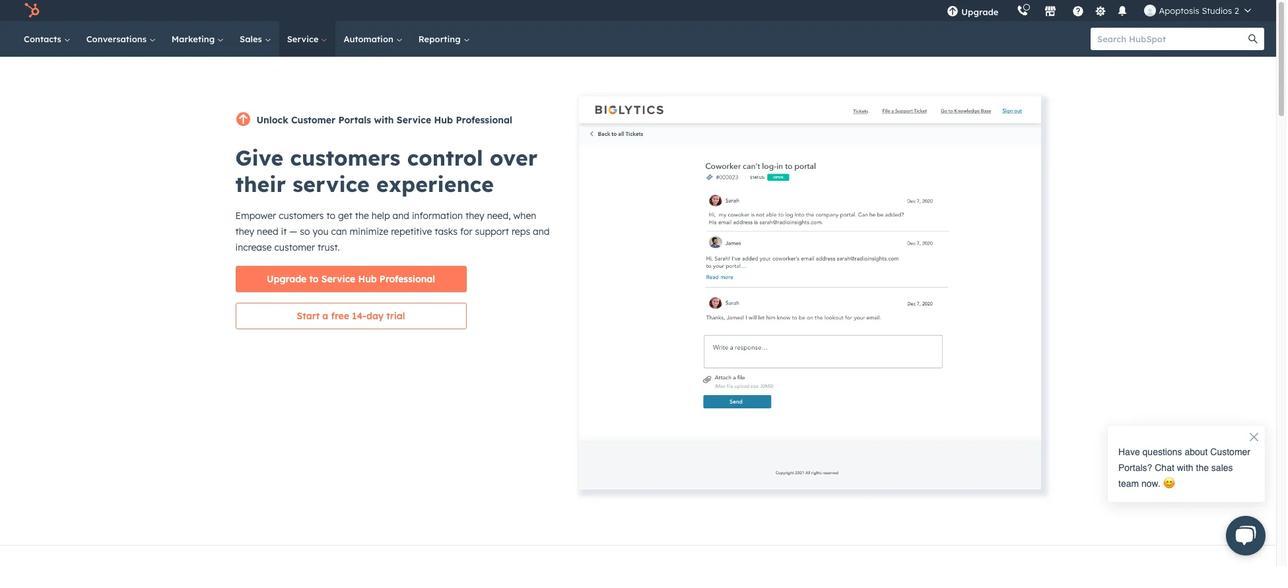 Task type: locate. For each thing, give the bounding box(es) containing it.
reporting link
[[411, 21, 478, 57]]

trust.
[[318, 242, 340, 254]]

marketing
[[172, 34, 217, 44]]

they up for
[[466, 210, 485, 222]]

to left the get
[[327, 210, 336, 222]]

automation
[[344, 34, 396, 44]]

and
[[393, 210, 409, 222], [533, 226, 550, 238]]

0 horizontal spatial they
[[235, 226, 254, 238]]

and right reps
[[533, 226, 550, 238]]

1 horizontal spatial and
[[533, 226, 550, 238]]

hub
[[434, 114, 453, 126], [358, 273, 377, 285]]

it
[[281, 226, 287, 238]]

0 horizontal spatial upgrade
[[267, 273, 307, 285]]

—
[[289, 226, 297, 238]]

1 vertical spatial to
[[309, 273, 319, 285]]

0 vertical spatial customers
[[290, 145, 401, 171]]

1 horizontal spatial professional
[[456, 114, 513, 126]]

day
[[367, 310, 384, 322]]

0 horizontal spatial and
[[393, 210, 409, 222]]

you
[[313, 226, 329, 238]]

1 horizontal spatial to
[[327, 210, 336, 222]]

unlock
[[257, 114, 288, 126]]

upgrade down customer at the left top of page
[[267, 273, 307, 285]]

0 horizontal spatial professional
[[380, 273, 435, 285]]

0 vertical spatial to
[[327, 210, 336, 222]]

service down the trust.
[[321, 273, 356, 285]]

give
[[235, 145, 284, 171]]

automation link
[[336, 21, 411, 57]]

calling icon button
[[1012, 2, 1035, 19]]

2 vertical spatial service
[[321, 273, 356, 285]]

customers inside give customers control over their service experience
[[290, 145, 401, 171]]

service right with
[[397, 114, 431, 126]]

to down the trust.
[[309, 273, 319, 285]]

customers inside empower customers to get the help and information they need, when they need it — so you can minimize repetitive tasks for support reps and increase customer trust.
[[279, 210, 324, 222]]

settings image
[[1095, 6, 1107, 18]]

2
[[1235, 5, 1240, 16]]

their
[[235, 171, 286, 197]]

repetitive
[[391, 226, 432, 238]]

can
[[331, 226, 347, 238]]

0 vertical spatial upgrade
[[962, 7, 999, 17]]

they up 'increase'
[[235, 226, 254, 238]]

contacts
[[24, 34, 64, 44]]

customers for empower
[[279, 210, 324, 222]]

1 vertical spatial hub
[[358, 273, 377, 285]]

free
[[331, 310, 349, 322]]

contacts link
[[16, 21, 78, 57]]

sales link
[[232, 21, 279, 57]]

start a free 14-day trial
[[297, 310, 405, 322]]

service
[[287, 34, 321, 44], [397, 114, 431, 126], [321, 273, 356, 285]]

they
[[466, 210, 485, 222], [235, 226, 254, 238]]

notifications image
[[1117, 6, 1129, 18]]

menu
[[938, 0, 1261, 21]]

menu containing apoptosis studios 2
[[938, 0, 1261, 21]]

0 vertical spatial service
[[287, 34, 321, 44]]

hub up day
[[358, 273, 377, 285]]

upgrade right upgrade image
[[962, 7, 999, 17]]

professional
[[456, 114, 513, 126], [380, 273, 435, 285]]

hub up control
[[434, 114, 453, 126]]

0 vertical spatial professional
[[456, 114, 513, 126]]

customers up so
[[279, 210, 324, 222]]

help button
[[1068, 0, 1090, 21]]

apoptosis studios 2 button
[[1137, 0, 1259, 21]]

upgrade for upgrade
[[962, 7, 999, 17]]

1 vertical spatial customers
[[279, 210, 324, 222]]

1 vertical spatial upgrade
[[267, 273, 307, 285]]

professional up over
[[456, 114, 513, 126]]

1 vertical spatial they
[[235, 226, 254, 238]]

1 horizontal spatial upgrade
[[962, 7, 999, 17]]

reps
[[512, 226, 530, 238]]

0 vertical spatial hub
[[434, 114, 453, 126]]

professional up "trial"
[[380, 273, 435, 285]]

upgrade inside upgrade to service hub professional link
[[267, 273, 307, 285]]

hubspot link
[[16, 3, 50, 18]]

upgrade
[[962, 7, 999, 17], [267, 273, 307, 285]]

search image
[[1249, 34, 1258, 44]]

service right sales link on the left of the page
[[287, 34, 321, 44]]

when
[[514, 210, 537, 222]]

1 horizontal spatial they
[[466, 210, 485, 222]]

calling icon image
[[1017, 5, 1029, 17]]

customers down portals
[[290, 145, 401, 171]]

customers
[[290, 145, 401, 171], [279, 210, 324, 222]]

menu item
[[1008, 0, 1011, 21]]

get
[[338, 210, 353, 222]]

customers for give
[[290, 145, 401, 171]]

conversations link
[[78, 21, 164, 57]]

and up repetitive
[[393, 210, 409, 222]]

minimize
[[350, 226, 389, 238]]

apoptosis studios 2
[[1159, 5, 1240, 16]]

to
[[327, 210, 336, 222], [309, 273, 319, 285]]

with
[[374, 114, 394, 126]]

empower
[[235, 210, 276, 222]]

1 horizontal spatial hub
[[434, 114, 453, 126]]



Task type: describe. For each thing, give the bounding box(es) containing it.
customer
[[291, 114, 336, 126]]

trial
[[387, 310, 405, 322]]

search button
[[1242, 28, 1265, 50]]

upgrade to service hub professional link
[[235, 266, 467, 293]]

marketing link
[[164, 21, 232, 57]]

tara schultz image
[[1145, 5, 1157, 17]]

control
[[407, 145, 483, 171]]

marketplaces button
[[1037, 0, 1065, 21]]

conversations
[[86, 34, 149, 44]]

help image
[[1073, 6, 1085, 18]]

experience
[[376, 171, 494, 197]]

over
[[490, 145, 538, 171]]

start
[[297, 310, 320, 322]]

need,
[[487, 210, 511, 222]]

0 horizontal spatial to
[[309, 273, 319, 285]]

increase
[[235, 242, 272, 254]]

information
[[412, 210, 463, 222]]

give customers control over their service experience
[[235, 145, 538, 197]]

1 vertical spatial professional
[[380, 273, 435, 285]]

settings link
[[1093, 4, 1109, 18]]

to inside empower customers to get the help and information they need, when they need it — so you can minimize repetitive tasks for support reps and increase customer trust.
[[327, 210, 336, 222]]

so
[[300, 226, 310, 238]]

studios
[[1202, 5, 1233, 16]]

Search HubSpot search field
[[1091, 28, 1253, 50]]

a
[[323, 310, 328, 322]]

marketplaces image
[[1045, 6, 1057, 18]]

0 vertical spatial they
[[466, 210, 485, 222]]

empower customers to get the help and information they need, when they need it — so you can minimize repetitive tasks for support reps and increase customer trust.
[[235, 210, 550, 254]]

1 vertical spatial service
[[397, 114, 431, 126]]

support
[[475, 226, 509, 238]]

chat widget region
[[1094, 409, 1277, 567]]

for
[[460, 226, 473, 238]]

customer
[[274, 242, 315, 254]]

service link
[[279, 21, 336, 57]]

notifications button
[[1112, 0, 1134, 21]]

unlock customer portals with service hub professional
[[257, 114, 513, 126]]

service
[[293, 171, 370, 197]]

14-
[[352, 310, 367, 322]]

the
[[355, 210, 369, 222]]

apoptosis
[[1159, 5, 1200, 16]]

0 vertical spatial and
[[393, 210, 409, 222]]

sales
[[240, 34, 265, 44]]

1 vertical spatial and
[[533, 226, 550, 238]]

upgrade image
[[947, 6, 959, 18]]

upgrade for upgrade to service hub professional
[[267, 273, 307, 285]]

help
[[372, 210, 390, 222]]

reporting
[[419, 34, 463, 44]]

0 horizontal spatial hub
[[358, 273, 377, 285]]

portals
[[338, 114, 371, 126]]

upgrade to service hub professional
[[267, 273, 435, 285]]

need
[[257, 226, 278, 238]]

tasks
[[435, 226, 458, 238]]

hubspot image
[[24, 3, 40, 18]]

start a free 14-day trial button
[[235, 303, 467, 330]]



Task type: vqa. For each thing, say whether or not it's contained in the screenshot.
control
yes



